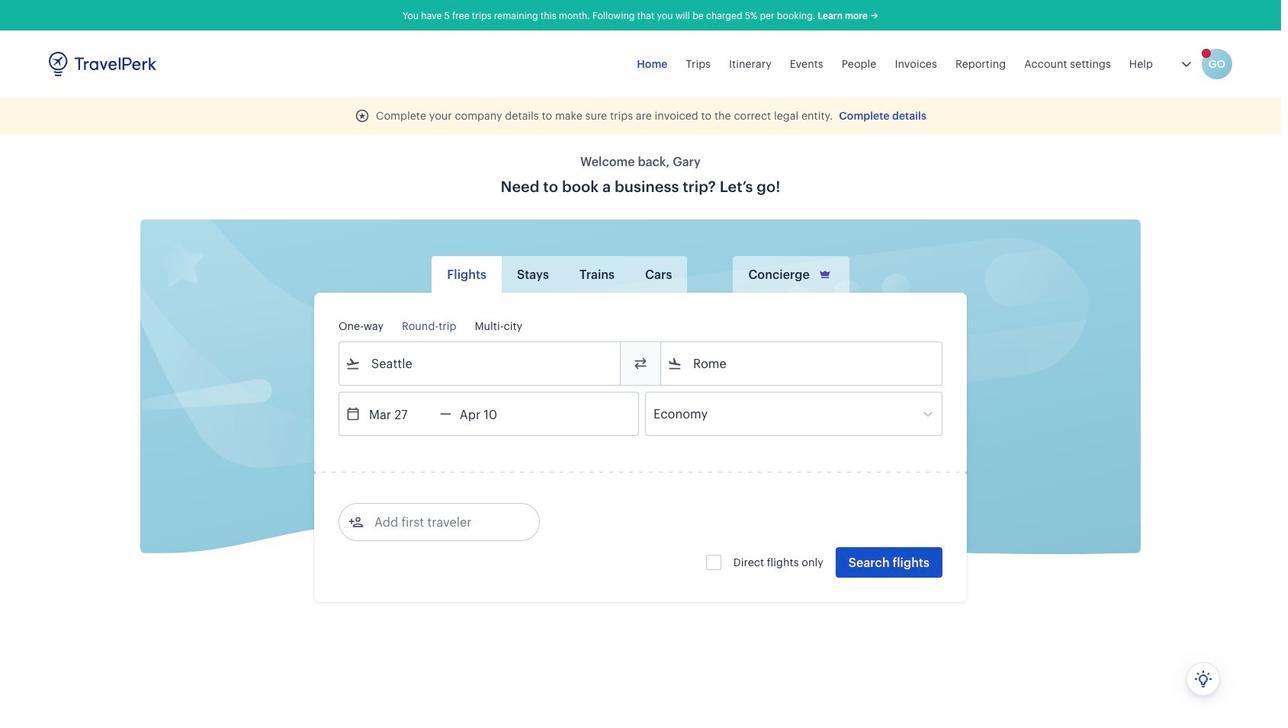 Task type: describe. For each thing, give the bounding box(es) containing it.
To search field
[[683, 352, 922, 376]]

Add first traveler search field
[[364, 510, 522, 535]]

Depart text field
[[361, 393, 440, 436]]

From search field
[[361, 352, 600, 376]]



Task type: locate. For each thing, give the bounding box(es) containing it.
Return text field
[[451, 393, 531, 436]]



